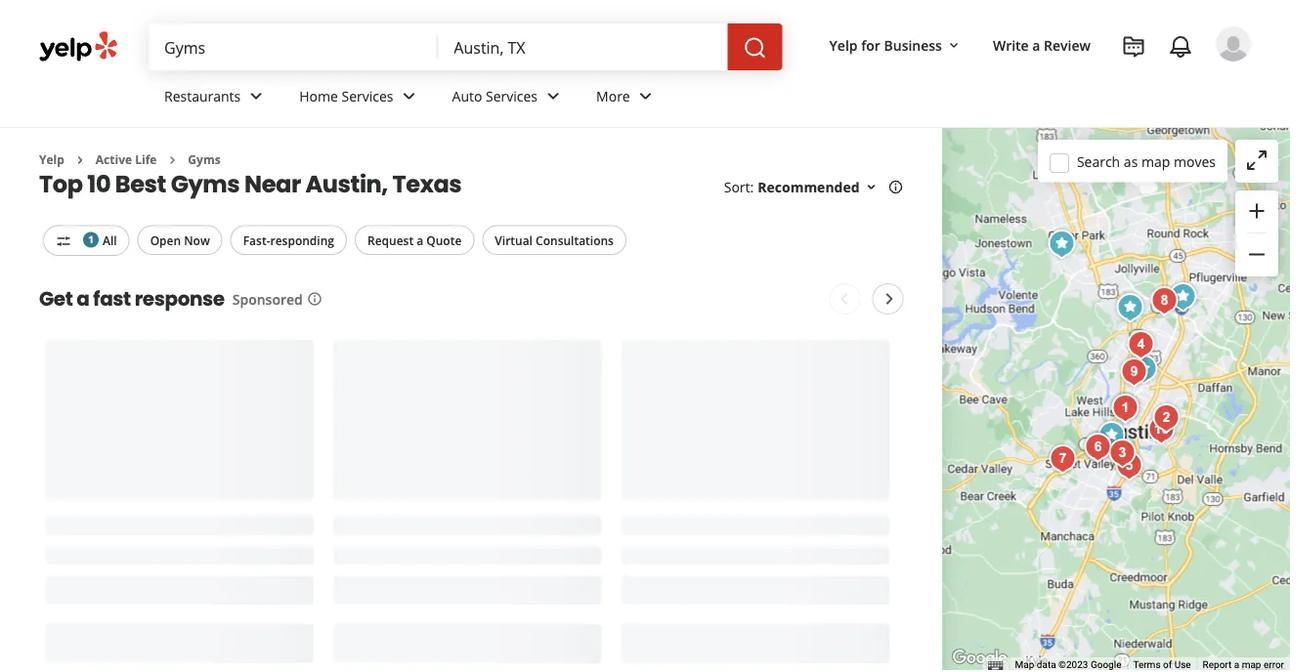 Task type: vqa. For each thing, say whether or not it's contained in the screenshot.
'Offering'
no



Task type: locate. For each thing, give the bounding box(es) containing it.
notifications image
[[1169, 35, 1193, 59]]

services right "home"
[[342, 87, 394, 105]]

of
[[1164, 660, 1173, 671]]

1 services from the left
[[342, 87, 394, 105]]

yelp link
[[39, 152, 64, 168]]

0 horizontal spatial services
[[342, 87, 394, 105]]

recommended button
[[758, 178, 880, 196]]

yelp left for
[[830, 36, 858, 54]]

search image
[[744, 36, 767, 60]]

previous image
[[833, 287, 856, 311]]

restaurants link
[[149, 70, 284, 127]]

1 horizontal spatial 24 chevron down v2 image
[[397, 84, 421, 108]]

1 horizontal spatial yelp
[[830, 36, 858, 54]]

0 horizontal spatial 24 chevron down v2 image
[[542, 84, 565, 108]]

1 horizontal spatial map
[[1242, 660, 1262, 671]]

auto services link
[[437, 70, 581, 127]]

2 24 chevron down v2 image from the left
[[634, 84, 658, 108]]

1 vertical spatial map
[[1242, 660, 1262, 671]]

review
[[1044, 36, 1091, 54]]

16 filter v2 image
[[56, 234, 71, 249]]

moves
[[1174, 152, 1216, 171]]

0 horizontal spatial none field
[[164, 36, 423, 58]]

0 horizontal spatial yelp
[[39, 152, 64, 168]]

google
[[1091, 660, 1122, 671]]

all
[[103, 232, 117, 248]]

a right get
[[77, 285, 89, 313]]

big tex gym image
[[1145, 282, 1184, 321]]

fast-
[[243, 232, 270, 248]]

lift atx image
[[1147, 399, 1186, 438]]

Near text field
[[454, 36, 712, 58]]

24 chevron down v2 image inside home services link
[[397, 84, 421, 108]]

request a quote
[[368, 232, 462, 248]]

0 horizontal spatial map
[[1142, 152, 1171, 171]]

restaurants
[[164, 87, 241, 105]]

24 chevron down v2 image right more
[[634, 84, 658, 108]]

now
[[184, 232, 210, 248]]

1 vertical spatial yelp
[[39, 152, 64, 168]]

yelp inside button
[[830, 36, 858, 54]]

grassiron image
[[1125, 350, 1164, 389]]

1 horizontal spatial none field
[[454, 36, 712, 58]]

life
[[135, 152, 157, 168]]

0 horizontal spatial 24 chevron down v2 image
[[245, 84, 268, 108]]

recommended
[[758, 178, 860, 196]]

24 chevron down v2 image left auto
[[397, 84, 421, 108]]

ruby a. image
[[1216, 26, 1252, 62]]

24 chevron down v2 image
[[542, 84, 565, 108], [634, 84, 658, 108]]

none field up "home"
[[164, 36, 423, 58]]

terms of use link
[[1134, 660, 1192, 671]]

group
[[1236, 191, 1279, 277]]

best
[[115, 168, 166, 200]]

fast-responding
[[243, 232, 334, 248]]

2 none field from the left
[[454, 36, 712, 58]]

1 24 chevron down v2 image from the left
[[245, 84, 268, 108]]

write a review
[[993, 36, 1091, 54]]

sponsored
[[232, 290, 303, 308]]

fast-responding button
[[230, 225, 347, 255]]

services right auto
[[486, 87, 538, 105]]

1 horizontal spatial services
[[486, 87, 538, 105]]

open
[[150, 232, 181, 248]]

a inside button
[[417, 232, 424, 248]]

map
[[1015, 660, 1035, 671]]

2 24 chevron down v2 image from the left
[[397, 84, 421, 108]]

map
[[1142, 152, 1171, 171], [1242, 660, 1262, 671]]

top 10 best gyms near austin, texas
[[39, 168, 462, 200]]

24 chevron down v2 image
[[245, 84, 268, 108], [397, 84, 421, 108]]

1
[[88, 233, 94, 246]]

gyms
[[188, 152, 221, 168], [171, 168, 240, 200]]

gyms up now
[[171, 168, 240, 200]]

2 services from the left
[[486, 87, 538, 105]]

near
[[244, 168, 301, 200]]

24 chevron down v2 image inside "restaurants" "link"
[[245, 84, 268, 108]]

16 chevron right v2 image
[[165, 152, 180, 168]]

24 chevron down v2 image right restaurants
[[245, 84, 268, 108]]

active life
[[96, 152, 157, 168]]

map for moves
[[1142, 152, 1171, 171]]

fev - iron vault gym image
[[1079, 428, 1118, 467], [1079, 428, 1118, 467]]

1 horizontal spatial 24 chevron down v2 image
[[634, 84, 658, 108]]

user actions element
[[814, 24, 1279, 145]]

24 chevron down v2 image inside more 'link'
[[634, 84, 658, 108]]

1 none field from the left
[[164, 36, 423, 58]]

1 24 chevron down v2 image from the left
[[542, 84, 565, 108]]

home services link
[[284, 70, 437, 127]]

yelp left 16 chevron right v2 image
[[39, 152, 64, 168]]

map region
[[888, 32, 1291, 672]]

terms
[[1134, 660, 1161, 671]]

0 vertical spatial map
[[1142, 152, 1171, 171]]

Find text field
[[164, 36, 423, 58]]

castle hill fitness image
[[1106, 389, 1145, 428]]

home services
[[299, 87, 394, 105]]

map right the as
[[1142, 152, 1171, 171]]

16 info v2 image
[[307, 291, 322, 307]]

24 chevron down v2 image down "near" field
[[542, 84, 565, 108]]

auto
[[452, 87, 482, 105]]

a for request
[[417, 232, 424, 248]]

more
[[596, 87, 630, 105]]

map for error
[[1242, 660, 1262, 671]]

24 chevron down v2 image for restaurants
[[245, 84, 268, 108]]

fitness connection image
[[1164, 278, 1203, 317]]

none field up more
[[454, 36, 712, 58]]

16 chevron right v2 image
[[72, 152, 88, 168]]

map left error
[[1242, 660, 1262, 671]]

sort:
[[724, 178, 754, 196]]

0 vertical spatial yelp
[[830, 36, 858, 54]]

quote
[[427, 232, 462, 248]]

a
[[1033, 36, 1041, 54], [417, 232, 424, 248], [77, 285, 89, 313], [1235, 660, 1240, 671]]

a left 'quote'
[[417, 232, 424, 248]]

None search field
[[149, 23, 787, 70]]

yelp
[[830, 36, 858, 54], [39, 152, 64, 168]]

yelp for yelp for business
[[830, 36, 858, 54]]

active
[[96, 152, 132, 168]]

24 chevron down v2 image inside the auto services link
[[542, 84, 565, 108]]

a right report
[[1235, 660, 1240, 671]]

none field find
[[164, 36, 423, 58]]

None field
[[164, 36, 423, 58], [454, 36, 712, 58]]

write a review link
[[986, 27, 1099, 63]]

10
[[87, 168, 111, 200]]

request
[[368, 232, 414, 248]]

error
[[1264, 660, 1285, 671]]

austin,
[[306, 168, 388, 200]]

services
[[342, 87, 394, 105], [486, 87, 538, 105]]

a right write
[[1033, 36, 1041, 54]]



Task type: describe. For each thing, give the bounding box(es) containing it.
virtual
[[495, 232, 533, 248]]

tls atx global image
[[1111, 288, 1150, 328]]

auto services
[[452, 87, 538, 105]]

search as map moves
[[1077, 152, 1216, 171]]

the mat martial arts & fitness image
[[1043, 225, 1082, 264]]

atomic athlete image
[[1103, 434, 1142, 473]]

services for auto services
[[486, 87, 538, 105]]

responding
[[270, 232, 334, 248]]

onnit gym - austin, tx image
[[1110, 447, 1149, 486]]

home
[[299, 87, 338, 105]]

easley boxing and fitness image
[[1092, 417, 1132, 456]]

virtual consultations
[[495, 232, 614, 248]]

services for home services
[[342, 87, 394, 105]]

get a fast response
[[39, 285, 225, 313]]

write
[[993, 36, 1029, 54]]

east austin athletic club image
[[1142, 411, 1181, 450]]

texas
[[393, 168, 462, 200]]

16 chevron down v2 image
[[864, 180, 880, 195]]

yelp for business button
[[822, 27, 970, 63]]

gyms link
[[188, 152, 221, 168]]

report
[[1203, 660, 1232, 671]]

open now
[[150, 232, 210, 248]]

map data ©2023 google
[[1015, 660, 1122, 671]]

24 chevron down v2 image for home services
[[397, 84, 421, 108]]

report a map error
[[1203, 660, 1285, 671]]

data
[[1037, 660, 1057, 671]]

consultations
[[536, 232, 614, 248]]

16 chevron down v2 image
[[946, 38, 962, 53]]

hit athletic image
[[1122, 326, 1161, 365]]

for
[[862, 36, 881, 54]]

use
[[1175, 660, 1192, 671]]

a for get
[[77, 285, 89, 313]]

request a quote button
[[355, 225, 475, 255]]

next image
[[878, 287, 901, 311]]

business categories element
[[149, 70, 1252, 127]]

expand map image
[[1246, 149, 1269, 172]]

castle hill fitness image
[[1106, 389, 1145, 428]]

business
[[884, 36, 943, 54]]

a for report
[[1235, 660, 1240, 671]]

keyboard shortcuts image
[[988, 661, 1004, 671]]

google image
[[948, 646, 1013, 672]]

zoom in image
[[1246, 199, 1269, 223]]

top
[[39, 168, 83, 200]]

more link
[[581, 70, 673, 127]]

response
[[135, 285, 225, 313]]

search
[[1077, 152, 1121, 171]]

report a map error link
[[1203, 660, 1285, 671]]

projects image
[[1122, 35, 1146, 59]]

yelp for business
[[830, 36, 943, 54]]

zoom out image
[[1246, 243, 1269, 266]]

terms of use
[[1134, 660, 1192, 671]]

gyms right 16 chevron right v2 icon
[[188, 152, 221, 168]]

filters group
[[39, 225, 631, 256]]

1 all
[[88, 232, 117, 248]]

open now button
[[137, 225, 223, 255]]

get
[[39, 285, 73, 313]]

24 chevron down v2 image for auto services
[[542, 84, 565, 108]]

austin simply fit image
[[1115, 353, 1154, 392]]

©2023
[[1059, 660, 1089, 671]]

24 chevron down v2 image for more
[[634, 84, 658, 108]]

virtual consultations button
[[482, 225, 627, 255]]

16 info v2 image
[[888, 180, 904, 195]]

active life link
[[96, 152, 157, 168]]

fast
[[93, 285, 131, 313]]

a for write
[[1033, 36, 1041, 54]]

yelp for yelp "link"
[[39, 152, 64, 168]]

as
[[1124, 152, 1138, 171]]

life time image
[[1044, 440, 1083, 479]]

none field "near"
[[454, 36, 712, 58]]



